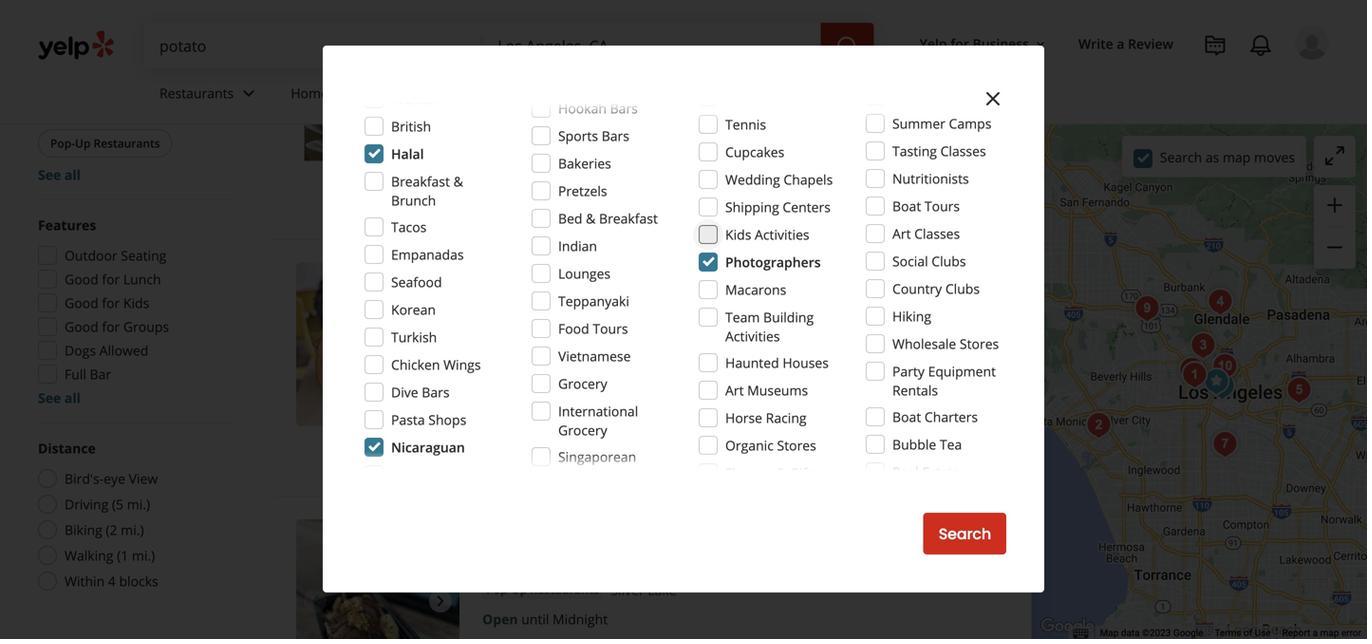 Task type: describe. For each thing, give the bounding box(es) containing it.
(733
[[615, 294, 642, 312]]

search dialog
[[0, 0, 1368, 639]]

more link
[[672, 141, 708, 159]]

$$
[[731, 324, 746, 342]]

open until midnight
[[483, 610, 608, 628]]

restaurants for the top pop-up restaurants button
[[94, 135, 160, 151]]

search for search as map moves
[[1161, 148, 1203, 166]]

soul
[[50, 27, 74, 43]]

0 vertical spatial house of mash image
[[1185, 327, 1223, 365]]

outdoor seating for "i quite like the fried
[[502, 187, 591, 203]]

see all for see all button related to 'see all' group
[[38, 166, 81, 184]]

map
[[1101, 628, 1119, 639]]

delivery
[[625, 444, 670, 460]]

pop- for the bottommost pop-up restaurants button
[[486, 582, 512, 597]]

a right write
[[1117, 35, 1125, 53]]

vans image
[[1204, 368, 1242, 406]]

start order for "i quite like the fried
[[872, 185, 953, 206]]

the potato sack image
[[1176, 356, 1214, 394]]

potato corner image
[[1202, 283, 1240, 321]]

walking
[[65, 547, 113, 565]]

more down you
[[663, 399, 699, 417]]

see all for see all button inside 'group'
[[38, 389, 81, 407]]

museums
[[748, 381, 809, 399]]

bar
[[90, 365, 111, 383]]

yelp for business
[[920, 35, 1030, 53]]

full
[[65, 365, 86, 383]]

tomorrow
[[615, 96, 677, 114]]

yelp
[[920, 35, 948, 53]]

see all group
[[34, 0, 236, 184]]

tours for food tours
[[593, 320, 628, 338]]

map region
[[826, 0, 1368, 639]]

outdoor for "i quite like the fried
[[502, 187, 548, 203]]

2 see from the top
[[38, 389, 61, 407]]

for for business
[[951, 35, 970, 53]]

don't
[[515, 380, 547, 398]]

wholesale
[[893, 335, 957, 353]]

place,
[[900, 380, 936, 398]]

order for "i don't know, dude, when you go to a cool asian
[[911, 442, 953, 463]]

humble potato link
[[504, 263, 647, 289]]

24 chevron down v2 image inside 'home services' link
[[386, 82, 409, 105]]

reviews) for (733 reviews)
[[646, 294, 697, 312]]

quite
[[515, 122, 547, 140]]

party
[[893, 362, 925, 380]]

(2
[[106, 521, 117, 539]]

mi.) for biking (2 mi.)
[[121, 521, 144, 539]]

moves
[[1255, 148, 1296, 166]]

italian
[[391, 466, 429, 484]]

team
[[726, 308, 760, 326]]

more inside balls--with a name like the potato sack, they need more potato items..."
[[538, 141, 572, 159]]

the baked potato image
[[1129, 290, 1167, 328]]

shipping
[[726, 198, 780, 216]]

british
[[391, 117, 431, 135]]

international
[[559, 402, 639, 420]]

reviews) for (231 reviews)
[[646, 37, 697, 55]]

good for good for kids
[[65, 294, 98, 312]]

organic
[[726, 436, 774, 455]]

real
[[893, 463, 919, 481]]

a right to on the bottom right
[[729, 380, 736, 398]]

angel's tijuana tacos image
[[1207, 348, 1245, 386]]

boat charters
[[893, 408, 978, 426]]

9:00
[[553, 353, 579, 371]]

bars for sports bars
[[602, 127, 630, 145]]

good for good for groups
[[65, 318, 98, 336]]

stores for organic stores
[[778, 436, 817, 455]]

7:00
[[561, 96, 587, 114]]

3 slideshow element from the top
[[296, 520, 460, 639]]

16 checkmark v2 image right delivery
[[686, 444, 701, 459]]

american (new)
[[486, 324, 578, 340]]

write a review link
[[1071, 27, 1182, 61]]

soul food button
[[38, 21, 116, 49]]

good for lunch
[[65, 270, 161, 288]]

4.3 star rating image
[[483, 295, 585, 314]]

bubble tea
[[893, 436, 963, 454]]

(new)
[[544, 324, 578, 340]]

pm
[[583, 353, 603, 371]]

seating for 7:00
[[551, 187, 591, 203]]

start order for "i don't know, dude, when you go to a cool asian
[[872, 442, 953, 463]]

©2023
[[1143, 628, 1172, 639]]

see inside group
[[38, 166, 61, 184]]

wholesale stores
[[893, 335, 1000, 353]]

dogs
[[65, 341, 96, 360]]

the
[[575, 122, 596, 140]]

real estate
[[893, 463, 961, 481]]

vietnamese
[[559, 347, 631, 365]]

the inside balls--with a name like the potato sack, they need more potato items..."
[[821, 122, 844, 140]]

previous image
[[304, 76, 327, 99]]

previous image for $$
[[304, 333, 327, 356]]

more down balls-
[[672, 141, 708, 159]]

american
[[486, 324, 541, 340]]

a right report
[[1313, 628, 1319, 639]]

art for art classes
[[893, 225, 911, 243]]

humble
[[504, 263, 579, 289]]

louders image
[[1173, 351, 1211, 389]]

party equipment rentals
[[893, 362, 997, 399]]

organic stores
[[726, 436, 817, 455]]

seafood
[[391, 273, 442, 291]]

1 grocery from the top
[[559, 375, 608, 393]]

map for moves
[[1223, 148, 1251, 166]]

search button
[[924, 513, 1007, 555]]

dive
[[391, 383, 419, 401]]

0 vertical spatial pop-up restaurants button
[[38, 129, 172, 158]]

wedding chapels
[[726, 171, 833, 189]]

option group containing distance
[[32, 439, 236, 597]]

potato inside balls--with a name like the potato sack, they need more potato items..."
[[575, 141, 616, 159]]

blocks
[[119, 572, 158, 590]]

2 vertical spatial until
[[522, 610, 549, 628]]

2 24 chevron down v2 image from the left
[[526, 82, 549, 105]]

good for kids
[[65, 294, 149, 312]]

social
[[893, 252, 929, 270]]

all for see all button related to 'see all' group
[[64, 166, 81, 184]]

wedding
[[726, 171, 781, 189]]

bed
[[559, 209, 583, 228]]

mister fried potato image
[[1281, 371, 1319, 409]]

pretzels
[[559, 182, 608, 200]]

bars for dive bars
[[422, 383, 450, 401]]

all for see all button inside 'group'
[[64, 389, 81, 407]]

stores for wholesale stores
[[960, 335, 1000, 353]]

terms of use
[[1215, 628, 1272, 639]]

1 horizontal spatial up
[[512, 582, 527, 597]]

for for lunch
[[102, 270, 120, 288]]

close image
[[982, 87, 1005, 110]]

16 checkmark v2 image for until 7:00 am tomorrow
[[686, 187, 701, 202]]

/burger
[[850, 380, 897, 398]]

pop-up restaurants inside pop-up restaurants link
[[486, 582, 600, 597]]

next image
[[429, 333, 452, 356]]

houses
[[783, 354, 829, 372]]

.
[[493, 5, 499, 32]]

haunted houses
[[726, 354, 829, 372]]

biking (2 mi.)
[[65, 521, 144, 539]]

outdoor for "i don't know, dude, when you go to a cool asian
[[502, 444, 548, 460]]

full bar
[[65, 365, 111, 383]]

photographers
[[726, 253, 821, 271]]

clubs for country clubs
[[946, 280, 980, 298]]

estate
[[923, 463, 961, 481]]

previous image for silver lake
[[304, 590, 327, 613]]

of
[[1244, 628, 1253, 639]]

halal
[[391, 145, 424, 163]]

the potato sack image
[[296, 5, 460, 169]]

seating for 9:00
[[551, 444, 591, 460]]

1 vertical spatial breakfast
[[599, 209, 658, 228]]

16 checkmark v2 image for until 9:00 pm
[[606, 444, 622, 459]]

lake
[[648, 581, 677, 599]]

pasta
[[391, 411, 425, 429]]

1 vertical spatial house of mash image
[[296, 520, 460, 639]]

seating
[[121, 247, 167, 265]]

need
[[504, 141, 535, 159]]

/burger place, pay a pretty steep price for..."
[[504, 380, 962, 417]]

up inside 'see all' group
[[75, 135, 91, 151]]

2 vertical spatial potato
[[583, 263, 647, 289]]

business categories element
[[144, 68, 1330, 123]]

nordstrom rack image
[[1198, 363, 1236, 401]]

they
[[926, 122, 953, 140]]

1 . the potato sack
[[483, 5, 655, 32]]

expand map image
[[1324, 144, 1347, 167]]

dive bars
[[391, 383, 450, 401]]

potato inside balls--with a name like the potato sack, they need more potato items..."
[[847, 122, 888, 140]]

cupcakes
[[726, 143, 785, 161]]

polish button
[[124, 21, 182, 49]]

"i don't know, dude, when you go to a cool asian potato
[[504, 380, 850, 398]]

1 horizontal spatial group
[[1315, 185, 1356, 269]]

start order link for "i quite like the fried
[[854, 174, 971, 216]]



Task type: locate. For each thing, give the bounding box(es) containing it.
good up dogs
[[65, 318, 98, 336]]

mi.)
[[127, 495, 150, 513], [121, 521, 144, 539], [132, 547, 155, 565]]

2 vertical spatial slideshow element
[[296, 520, 460, 639]]

takeout for 16 checkmark v2 icon to the right of delivery
[[705, 444, 749, 460]]

a inside balls--with a name like the potato sack, they need more potato items..."
[[747, 122, 754, 140]]

sack,
[[892, 122, 923, 140]]

tacos
[[391, 218, 427, 236]]

16 checkmark v2 image down "more" link at top
[[686, 187, 701, 202]]

keyboard shortcuts image
[[1074, 629, 1089, 639]]

1 vertical spatial potato
[[847, 122, 888, 140]]

see all button
[[38, 166, 81, 184], [38, 389, 81, 407]]

1 start order from the top
[[872, 185, 953, 206]]

0 vertical spatial seating
[[551, 187, 591, 203]]

outdoor seating down pretty
[[502, 444, 591, 460]]

hookah bars
[[559, 99, 638, 117]]

previous image
[[304, 333, 327, 356], [304, 590, 327, 613]]

terms of use link
[[1215, 628, 1272, 639]]

1 horizontal spatial humble potato image
[[1080, 407, 1118, 445]]

option group
[[32, 439, 236, 597]]

activities down team
[[726, 327, 780, 345]]

slideshow element
[[296, 5, 460, 169], [296, 263, 460, 426], [296, 520, 460, 639]]

1 horizontal spatial kids
[[726, 226, 752, 244]]

1 vertical spatial pop-up restaurants button
[[483, 580, 604, 599]]

business
[[973, 35, 1030, 53]]

0 vertical spatial start order
[[872, 185, 953, 206]]

0 vertical spatial tours
[[925, 197, 960, 215]]

projects image
[[1205, 34, 1227, 57]]

outdoor down need
[[502, 187, 548, 203]]

0 horizontal spatial potato
[[575, 141, 616, 159]]

report
[[1283, 628, 1311, 639]]

boat up art classes
[[893, 197, 922, 215]]

1 vertical spatial the
[[821, 122, 844, 140]]

24 chevron down v2 image up british
[[386, 82, 409, 105]]

1 "i from the top
[[504, 122, 512, 140]]

as
[[1206, 148, 1220, 166]]

map
[[1223, 148, 1251, 166], [1321, 628, 1340, 639]]

restaurants down poutineries button
[[94, 135, 160, 151]]

1 vertical spatial seating
[[551, 444, 591, 460]]

1 boat from the top
[[893, 197, 922, 215]]

pop-up restaurants button up the open until midnight at the left bottom of page
[[483, 580, 604, 599]]

1 horizontal spatial 24 chevron down v2 image
[[616, 82, 639, 105]]

1 like from the left
[[551, 122, 572, 140]]

breakfast up the brunch
[[391, 172, 450, 190]]

(231
[[615, 37, 642, 55]]

0 vertical spatial order
[[911, 185, 953, 206]]

grocery inside international grocery
[[559, 421, 608, 439]]

0 horizontal spatial humble potato image
[[296, 263, 460, 426]]

0 vertical spatial reviews)
[[646, 37, 697, 55]]

chicken
[[391, 356, 440, 374]]

0 horizontal spatial &
[[454, 172, 463, 190]]

4
[[108, 572, 116, 590]]

brunch
[[391, 191, 436, 209]]

search image
[[836, 35, 859, 58]]

stores up "equipment"
[[960, 335, 1000, 353]]

art up social at the top right
[[893, 225, 911, 243]]

dude,
[[591, 380, 626, 398]]

"i left the don't
[[504, 380, 512, 398]]

start down tasting
[[872, 185, 907, 206]]

for inside button
[[951, 35, 970, 53]]

1 see all from the top
[[38, 166, 81, 184]]

balls--with a name like the potato sack, they need more potato items..."
[[504, 122, 953, 159]]

takeout
[[705, 187, 749, 203], [705, 444, 749, 460]]

1 24 chevron down v2 image from the left
[[238, 82, 260, 105]]

open
[[483, 610, 518, 628]]

until up quite
[[530, 96, 557, 114]]

items..."
[[619, 141, 669, 159]]

restaurants inside 'see all' group
[[94, 135, 160, 151]]

map right "as"
[[1223, 148, 1251, 166]]

more down "i quite like the fried
[[538, 141, 572, 159]]

0 vertical spatial "i
[[504, 122, 512, 140]]

restaurants
[[160, 84, 234, 102], [94, 135, 160, 151], [530, 582, 600, 597]]

order
[[911, 185, 953, 206], [911, 442, 953, 463]]

0 vertical spatial &
[[454, 172, 463, 190]]

seating up bed
[[551, 187, 591, 203]]

write a review
[[1079, 35, 1174, 53]]

1 horizontal spatial pop-up restaurants
[[486, 582, 600, 597]]

a
[[1117, 35, 1125, 53], [747, 122, 754, 140], [729, 380, 736, 398], [504, 399, 511, 417], [1313, 628, 1319, 639]]

0 horizontal spatial 24 chevron down v2 image
[[386, 82, 409, 105]]

(5
[[112, 495, 124, 513]]

2 vertical spatial restaurants
[[530, 582, 600, 597]]

report a map error
[[1283, 628, 1362, 639]]

food
[[77, 27, 104, 43], [559, 320, 590, 338]]

see up distance
[[38, 389, 61, 407]]

1 horizontal spatial search
[[1161, 148, 1203, 166]]

1
[[483, 5, 493, 32]]

good up good for kids
[[65, 270, 98, 288]]

1 vertical spatial boat
[[893, 408, 922, 426]]

wings
[[444, 356, 481, 374]]

tours down 4.3
[[593, 320, 628, 338]]

see up features
[[38, 166, 61, 184]]

seating
[[551, 187, 591, 203], [551, 444, 591, 460]]

"i
[[504, 122, 512, 140], [504, 380, 512, 398]]

like inside balls--with a name like the potato sack, they need more potato items..."
[[796, 122, 817, 140]]

pop- for the top pop-up restaurants button
[[50, 135, 75, 151]]

all
[[64, 166, 81, 184], [64, 389, 81, 407]]

grocery down international
[[559, 421, 608, 439]]

see all button inside 'group'
[[38, 389, 81, 407]]

burgers link
[[589, 323, 641, 342]]

0 vertical spatial outdoor
[[502, 187, 548, 203]]

24 chevron down v2 image left 7:00
[[526, 82, 549, 105]]

flowers & gifts
[[726, 464, 819, 482]]

(1
[[117, 547, 128, 565]]

0 horizontal spatial breakfast
[[391, 172, 450, 190]]

until 7:00 am tomorrow
[[530, 96, 677, 114]]

mi.) for walking (1 mi.)
[[132, 547, 155, 565]]

eye
[[104, 470, 125, 488]]

0 horizontal spatial pop-
[[50, 135, 75, 151]]

takeout up flowers
[[705, 444, 749, 460]]

pop-up restaurants up the open until midnight at the left bottom of page
[[486, 582, 600, 597]]

fried
[[599, 122, 628, 140]]

0 vertical spatial until
[[530, 96, 557, 114]]

reviews) right (231
[[646, 37, 697, 55]]

start for "i quite like the fried
[[872, 185, 907, 206]]

terms
[[1215, 628, 1242, 639]]

1 start from the top
[[872, 185, 907, 206]]

1 vertical spatial reviews)
[[646, 294, 697, 312]]

2 24 chevron down v2 image from the left
[[616, 82, 639, 105]]

1 all from the top
[[64, 166, 81, 184]]

0 vertical spatial outdoor seating
[[502, 187, 591, 203]]

the right .
[[504, 5, 539, 32]]

soul food
[[50, 27, 104, 43]]

up up open on the bottom left of page
[[512, 582, 527, 597]]

0 vertical spatial potato
[[543, 5, 607, 32]]

0 horizontal spatial search
[[939, 523, 992, 545]]

poutine brothers image
[[1207, 426, 1245, 464]]

1 horizontal spatial art
[[893, 225, 911, 243]]

see all
[[38, 166, 81, 184], [38, 389, 81, 407]]

within 4 blocks
[[65, 572, 158, 590]]

classes up social clubs
[[915, 225, 961, 243]]

boat down rentals
[[893, 408, 922, 426]]

1 vertical spatial classes
[[915, 225, 961, 243]]

kids inside search dialog
[[726, 226, 752, 244]]

slideshow element for "i don't know, dude, when you go to a cool asian
[[296, 263, 460, 426]]

building
[[764, 308, 814, 326]]

4.2 star rating image
[[483, 37, 585, 56]]

more
[[538, 141, 572, 159], [672, 141, 708, 159], [663, 399, 699, 417]]

all inside 'group'
[[64, 389, 81, 407]]

0 vertical spatial stores
[[960, 335, 1000, 353]]

start for "i don't know, dude, when you go to a cool asian
[[872, 442, 907, 463]]

2 "i from the top
[[504, 380, 512, 398]]

2 reviews) from the top
[[646, 294, 697, 312]]

bars up fried
[[610, 99, 638, 117]]

cool
[[739, 380, 765, 398]]

biking
[[65, 521, 102, 539]]

error
[[1342, 628, 1362, 639]]

0 vertical spatial food
[[77, 27, 104, 43]]

1 vertical spatial activities
[[726, 327, 780, 345]]

1 takeout from the top
[[705, 187, 749, 203]]

gifts
[[790, 464, 819, 482]]

search inside button
[[939, 523, 992, 545]]

map data ©2023 google
[[1101, 628, 1204, 639]]

potato up 4.2 link
[[543, 5, 607, 32]]

2 like from the left
[[796, 122, 817, 140]]

reviews) inside (733 reviews) link
[[646, 294, 697, 312]]

0 vertical spatial pop-up restaurants
[[50, 135, 160, 151]]

up up features
[[75, 135, 91, 151]]

horse
[[726, 409, 763, 427]]

1 vertical spatial restaurants
[[94, 135, 160, 151]]

notifications image
[[1250, 34, 1273, 57]]

2 vertical spatial bars
[[422, 383, 450, 401]]

1 order from the top
[[911, 185, 953, 206]]

1 vertical spatial good
[[65, 294, 98, 312]]

4.2
[[593, 37, 612, 55]]

see all button for 'group' containing features
[[38, 389, 81, 407]]

potato down the
[[575, 141, 616, 159]]

for up good for kids
[[102, 270, 120, 288]]

breakfast inside "breakfast & brunch"
[[391, 172, 450, 190]]

1 vertical spatial potato
[[806, 380, 850, 398]]

0 vertical spatial clubs
[[932, 252, 967, 270]]

2 vertical spatial good
[[65, 318, 98, 336]]

2 boat from the top
[[893, 408, 922, 426]]

macarons
[[726, 281, 787, 299]]

google image
[[1037, 615, 1100, 639]]

search left "as"
[[1161, 148, 1203, 166]]

asian
[[769, 380, 802, 398]]

0 vertical spatial pop-
[[50, 135, 75, 151]]

name
[[757, 122, 793, 140]]

"i for "i quite like the fried
[[504, 122, 512, 140]]

house of mash image
[[1185, 327, 1223, 365], [296, 520, 460, 639]]

for down good for lunch
[[102, 294, 120, 312]]

0 vertical spatial mi.)
[[127, 495, 150, 513]]

group
[[1315, 185, 1356, 269], [32, 216, 236, 408]]

classes for art classes
[[915, 225, 961, 243]]

1 vertical spatial all
[[64, 389, 81, 407]]

pop-up restaurants inside 'see all' group
[[50, 135, 160, 151]]

0 horizontal spatial group
[[32, 216, 236, 408]]

0 vertical spatial see all
[[38, 166, 81, 184]]

good for groups
[[65, 318, 169, 336]]

summer camps
[[893, 114, 992, 133]]

restaurants link
[[144, 68, 276, 123]]

0 horizontal spatial the
[[504, 5, 539, 32]]

1 see from the top
[[38, 166, 61, 184]]

group containing features
[[32, 216, 236, 408]]

24 chevron down v2 image
[[386, 82, 409, 105], [526, 82, 549, 105]]

see all down "full"
[[38, 389, 81, 407]]

summer
[[893, 114, 946, 133]]

1 horizontal spatial 24 chevron down v2 image
[[526, 82, 549, 105]]

boat for boat charters
[[893, 408, 922, 426]]

pop-up restaurants down poutineries button
[[50, 135, 160, 151]]

a inside /burger place, pay a pretty steep price for..."
[[504, 399, 511, 417]]

16 checkmark v2 image left delivery
[[606, 444, 622, 459]]

2 vertical spatial mi.)
[[132, 547, 155, 565]]

0 vertical spatial previous image
[[304, 333, 327, 356]]

zoom out image
[[1324, 236, 1347, 259]]

write
[[1079, 35, 1114, 53]]

art for art museums
[[726, 381, 744, 399]]

0 vertical spatial start
[[872, 185, 907, 206]]

1 vertical spatial kids
[[123, 294, 149, 312]]

1 reviews) from the top
[[646, 37, 697, 55]]

map for error
[[1321, 628, 1340, 639]]

1 vertical spatial outdoor
[[65, 247, 117, 265]]

1 horizontal spatial pop-up restaurants button
[[483, 580, 604, 599]]

4.2 link
[[593, 35, 612, 55]]

0 vertical spatial bars
[[610, 99, 638, 117]]

1 vertical spatial start
[[872, 442, 907, 463]]

go
[[694, 380, 709, 398]]

food down teppanyaki
[[559, 320, 590, 338]]

classes for tasting classes
[[941, 142, 987, 160]]

0 horizontal spatial kids
[[123, 294, 149, 312]]

takeout for until 7:00 am tomorrow's 16 checkmark v2 icon
[[705, 187, 749, 203]]

until for until 9:00 pm
[[522, 353, 549, 371]]

0 vertical spatial the
[[504, 5, 539, 32]]

& for bed
[[586, 209, 596, 228]]

0 horizontal spatial tours
[[593, 320, 628, 338]]

mi.) right (5
[[127, 495, 150, 513]]

zoom in image
[[1324, 194, 1347, 217]]

bars down chicken wings
[[422, 383, 450, 401]]

see all button up features
[[38, 166, 81, 184]]

1 seating from the top
[[551, 187, 591, 203]]

hookah
[[559, 99, 607, 117]]

0 vertical spatial takeout
[[705, 187, 749, 203]]

see
[[38, 166, 61, 184], [38, 389, 61, 407]]

"i for "i don't know, dude, when you go to a cool asian potato
[[504, 380, 512, 398]]

midnight
[[553, 610, 608, 628]]

boat for boat tours
[[893, 197, 922, 215]]

1 good from the top
[[65, 270, 98, 288]]

& inside "breakfast & brunch"
[[454, 172, 463, 190]]

potato left sack,
[[847, 122, 888, 140]]

0 vertical spatial slideshow element
[[296, 5, 460, 169]]

2 previous image from the top
[[304, 590, 327, 613]]

0 horizontal spatial art
[[726, 381, 744, 399]]

good down good for lunch
[[65, 294, 98, 312]]

see all up features
[[38, 166, 81, 184]]

outdoor seating for "i don't know, dude, when you go to a cool asian
[[502, 444, 591, 460]]

bubble
[[893, 436, 937, 454]]

mi.) right (1
[[132, 547, 155, 565]]

2 seating from the top
[[551, 444, 591, 460]]

see all button down "full"
[[38, 389, 81, 407]]

2 grocery from the top
[[559, 421, 608, 439]]

like left the
[[551, 122, 572, 140]]

3 good from the top
[[65, 318, 98, 336]]

see all inside group
[[38, 166, 81, 184]]

mi.) right (2
[[121, 521, 144, 539]]

start left the estate
[[872, 442, 907, 463]]

0 horizontal spatial house of mash image
[[296, 520, 460, 639]]

2 start order link from the top
[[854, 431, 971, 473]]

clubs up country clubs
[[932, 252, 967, 270]]

user actions element
[[905, 24, 1356, 141]]

1 horizontal spatial tours
[[925, 197, 960, 215]]

1 see all button from the top
[[38, 166, 81, 184]]

1 horizontal spatial &
[[586, 209, 596, 228]]

tours for boat tours
[[925, 197, 960, 215]]

art right to on the bottom right
[[726, 381, 744, 399]]

see all button for 'see all' group
[[38, 166, 81, 184]]

food inside search dialog
[[559, 320, 590, 338]]

slideshow element for "i quite like the fried
[[296, 5, 460, 169]]

24 chevron down v2 image left the home
[[238, 82, 260, 105]]

you
[[667, 380, 690, 398]]

0 horizontal spatial map
[[1223, 148, 1251, 166]]

for for kids
[[102, 294, 120, 312]]

bars right the
[[602, 127, 630, 145]]

next image
[[429, 590, 452, 613]]

like right name
[[796, 122, 817, 140]]

outdoor down pretty
[[502, 444, 548, 460]]

24 chevron down v2 image inside restaurants link
[[238, 82, 260, 105]]

"i up need
[[504, 122, 512, 140]]

1 horizontal spatial potato
[[806, 380, 850, 398]]

1 horizontal spatial house of mash image
[[1185, 327, 1223, 365]]

for for groups
[[102, 318, 120, 336]]

lounges
[[559, 265, 611, 283]]

steep
[[555, 399, 589, 417]]

polish
[[136, 27, 169, 43]]

1 vertical spatial until
[[522, 353, 549, 371]]

seating down international grocery
[[551, 444, 591, 460]]

until up the don't
[[522, 353, 549, 371]]

kids down lunch at the left
[[123, 294, 149, 312]]

2 start order from the top
[[872, 442, 953, 463]]

classes down the 'camps'
[[941, 142, 987, 160]]

1 vertical spatial see all
[[38, 389, 81, 407]]

activities inside the team building activities
[[726, 327, 780, 345]]

pop- up open on the bottom left of page
[[486, 582, 512, 597]]

0 horizontal spatial like
[[551, 122, 572, 140]]

1 start order link from the top
[[854, 174, 971, 216]]

0 vertical spatial activities
[[755, 226, 810, 244]]

1 vertical spatial food
[[559, 320, 590, 338]]

1 horizontal spatial food
[[559, 320, 590, 338]]

view
[[129, 470, 158, 488]]

teppanyaki
[[559, 292, 630, 310]]

poutineries
[[150, 99, 213, 115]]

mi.) for driving (5 mi.)
[[127, 495, 150, 513]]

search for search
[[939, 523, 992, 545]]

silver lake
[[611, 581, 677, 599]]

potato up 4.3 link at the left top of page
[[583, 263, 647, 289]]

(231 reviews) link
[[615, 35, 697, 55]]

until down pop-up restaurants link
[[522, 610, 549, 628]]

kids inside 'group'
[[123, 294, 149, 312]]

& for breakfast
[[454, 172, 463, 190]]

1 vertical spatial start order
[[872, 442, 953, 463]]

a left pretty
[[504, 399, 511, 417]]

2 all from the top
[[64, 389, 81, 407]]

1 previous image from the top
[[304, 333, 327, 356]]

map left "error" at the bottom right of the page
[[1321, 628, 1340, 639]]

outdoor up good for lunch
[[65, 247, 117, 265]]

reviews) up sandwiches
[[646, 294, 697, 312]]

1 horizontal spatial the
[[821, 122, 844, 140]]

1 vertical spatial "i
[[504, 380, 512, 398]]

for down good for kids
[[102, 318, 120, 336]]

food right soul
[[77, 27, 104, 43]]

1 vertical spatial start order link
[[854, 431, 971, 473]]

1 horizontal spatial like
[[796, 122, 817, 140]]

2 start from the top
[[872, 442, 907, 463]]

0 vertical spatial classes
[[941, 142, 987, 160]]

0 vertical spatial grocery
[[559, 375, 608, 393]]

clubs for social clubs
[[932, 252, 967, 270]]

the up chapels at the right
[[821, 122, 844, 140]]

team building activities
[[726, 308, 814, 345]]

pop- inside 'see all' group
[[50, 135, 75, 151]]

bars for hookah bars
[[610, 99, 638, 117]]

1 horizontal spatial map
[[1321, 628, 1340, 639]]

all up features
[[64, 166, 81, 184]]

pop- up features
[[50, 135, 75, 151]]

bird's-
[[65, 470, 104, 488]]

1 vertical spatial search
[[939, 523, 992, 545]]

kids
[[726, 226, 752, 244], [123, 294, 149, 312]]

pop-up restaurants button down poutineries button
[[38, 129, 172, 158]]

order for "i quite like the fried
[[911, 185, 953, 206]]

all inside group
[[64, 166, 81, 184]]

0 vertical spatial potato
[[575, 141, 616, 159]]

clubs down social clubs
[[946, 280, 980, 298]]

2 good from the top
[[65, 294, 98, 312]]

see all inside 'group'
[[38, 389, 81, 407]]

potato down houses
[[806, 380, 850, 398]]

kids down shipping
[[726, 226, 752, 244]]

2 outdoor seating from the top
[[502, 444, 591, 460]]

all down "full"
[[64, 389, 81, 407]]

restaurants up midnight
[[530, 582, 600, 597]]

a right with
[[747, 122, 754, 140]]

stores up gifts
[[778, 436, 817, 455]]

0 vertical spatial all
[[64, 166, 81, 184]]

2 see all from the top
[[38, 389, 81, 407]]

search down the estate
[[939, 523, 992, 545]]

grocery down "pm"
[[559, 375, 608, 393]]

until for until 7:00 am tomorrow
[[530, 96, 557, 114]]

24 chevron down v2 image right the am
[[616, 82, 639, 105]]

1 vertical spatial clubs
[[946, 280, 980, 298]]

food inside button
[[77, 27, 104, 43]]

2 see all button from the top
[[38, 389, 81, 407]]

pop-up restaurants button
[[38, 129, 172, 158], [483, 580, 604, 599]]

with
[[716, 122, 743, 140]]

None search field
[[144, 23, 878, 68]]

poutineries button
[[138, 93, 225, 122]]

1 vertical spatial outdoor seating
[[502, 444, 591, 460]]

start order link for "i don't know, dude, when you go to a cool asian
[[854, 431, 971, 473]]

restaurants for the bottommost pop-up restaurants button
[[530, 582, 600, 597]]

1 vertical spatial tours
[[593, 320, 628, 338]]

driving (5 mi.)
[[65, 495, 150, 513]]

tours down nutritionists
[[925, 197, 960, 215]]

humble potato image
[[296, 263, 460, 426], [1080, 407, 1118, 445]]

for right yelp
[[951, 35, 970, 53]]

outdoor seating up bed
[[502, 187, 591, 203]]

1 horizontal spatial stores
[[960, 335, 1000, 353]]

2 vertical spatial &
[[777, 464, 787, 482]]

1 slideshow element from the top
[[296, 5, 460, 169]]

1 vertical spatial stores
[[778, 436, 817, 455]]

good for good for lunch
[[65, 270, 98, 288]]

1 vertical spatial previous image
[[304, 590, 327, 613]]

24 chevron down v2 image
[[238, 82, 260, 105], [616, 82, 639, 105]]

restaurants inside business categories element
[[160, 84, 234, 102]]

breakfast down pretzels on the top of page
[[599, 209, 658, 228]]

& for flowers
[[777, 464, 787, 482]]

0 horizontal spatial 24 chevron down v2 image
[[238, 82, 260, 105]]

0 horizontal spatial food
[[77, 27, 104, 43]]

16 checkmark v2 image
[[686, 187, 701, 202], [606, 444, 622, 459], [686, 444, 701, 459]]

reviews) inside (231 reviews) link
[[646, 37, 697, 55]]

2 order from the top
[[911, 442, 953, 463]]

2 slideshow element from the top
[[296, 263, 460, 426]]

1 24 chevron down v2 image from the left
[[386, 82, 409, 105]]

restaurants down polish button
[[160, 84, 234, 102]]

4.3 link
[[593, 292, 612, 312]]

0 vertical spatial up
[[75, 135, 91, 151]]

16 chevron down v2 image
[[1033, 37, 1049, 52]]

activities down shipping centers
[[755, 226, 810, 244]]

2 takeout from the top
[[705, 444, 749, 460]]

1 outdoor seating from the top
[[502, 187, 591, 203]]

takeout down cupcakes
[[705, 187, 749, 203]]

0 vertical spatial map
[[1223, 148, 1251, 166]]



Task type: vqa. For each thing, say whether or not it's contained in the screenshot.
for inside the BUTTON
yes



